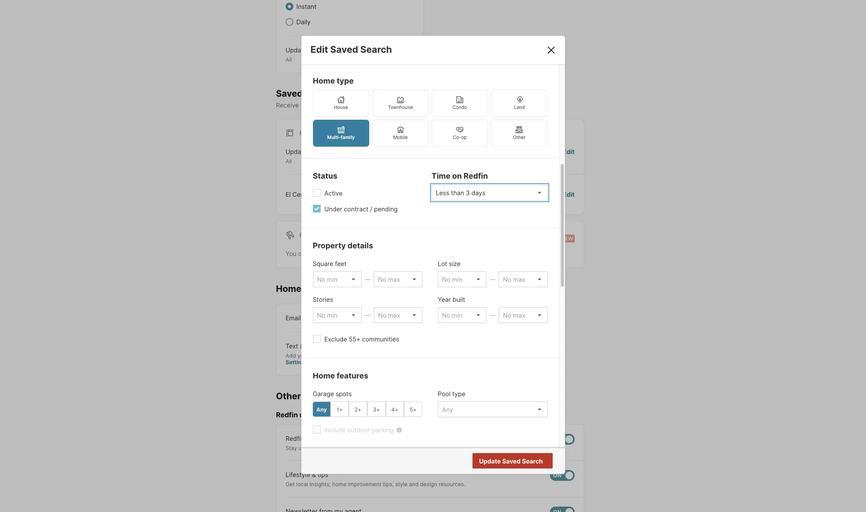 Task type: locate. For each thing, give the bounding box(es) containing it.
update down for sale
[[286, 148, 307, 156]]

— for square feet
[[365, 277, 370, 283]]

garage spots
[[313, 391, 352, 398]]

1 vertical spatial redfin
[[276, 412, 298, 420]]

home up notifications
[[313, 76, 335, 86]]

to left buy
[[417, 445, 422, 452]]

0 vertical spatial redfin
[[464, 172, 488, 181]]

1 vertical spatial home
[[276, 284, 302, 294]]

1 horizontal spatial other
[[513, 135, 526, 140]]

on inside "edit saved search" 'dialog'
[[452, 172, 462, 181]]

1 to from the left
[[307, 445, 312, 452]]

redfin inside "edit saved search" 'dialog'
[[464, 172, 488, 181]]

searching
[[396, 250, 425, 258]]

features
[[337, 372, 368, 381]]

1 vertical spatial for
[[300, 232, 312, 239]]

home left tours
[[276, 284, 302, 294]]

tips
[[318, 472, 328, 479]]

search for edit saved search
[[360, 44, 392, 55]]

2 vertical spatial update
[[479, 458, 501, 466]]

home up garage
[[313, 372, 335, 381]]

1 horizontal spatial search
[[522, 458, 543, 466]]

1 vertical spatial searches
[[351, 250, 378, 258]]

account settings link
[[286, 353, 377, 366]]

update types all down for sale
[[286, 148, 325, 165]]

include
[[324, 427, 346, 435]]

redfin inside redfin news stay up to date on redfin's tools and features, how to buy or sell a home, and connect with an agent.
[[286, 435, 304, 443]]

home type
[[313, 76, 354, 86]]

0 vertical spatial type
[[337, 76, 354, 86]]

home for home tours
[[276, 284, 302, 294]]

other inside checkbox
[[513, 135, 526, 140]]

lifestyle & tips get local insights, home improvement tips, style and design resources.
[[286, 472, 465, 488]]

redfin right time
[[464, 172, 488, 181]]

your left preferred
[[386, 102, 399, 109]]

0 horizontal spatial other
[[276, 391, 301, 402]]

features,
[[381, 445, 404, 452]]

to
[[307, 445, 312, 452], [417, 445, 422, 452]]

1 horizontal spatial type
[[452, 391, 466, 398]]

1 vertical spatial all
[[286, 158, 292, 165]]

edit
[[311, 44, 328, 55], [563, 148, 575, 156], [563, 191, 575, 198]]

0 vertical spatial edit
[[311, 44, 328, 55]]

0 vertical spatial other
[[513, 135, 526, 140]]

phone
[[310, 353, 326, 359]]

None checkbox
[[550, 471, 575, 482]]

property
[[313, 241, 346, 251]]

all up el
[[286, 158, 292, 165]]

test
[[314, 191, 327, 198]]

/
[[370, 206, 372, 213]]

2 vertical spatial home
[[313, 372, 335, 381]]

exclude
[[324, 336, 347, 344]]

rent
[[314, 232, 330, 239]]

redfin updates
[[276, 412, 327, 420]]

2 vertical spatial redfin
[[286, 435, 304, 443]]

list box
[[432, 185, 548, 201], [313, 272, 362, 288], [374, 272, 423, 288], [438, 272, 487, 288], [499, 272, 548, 288], [313, 308, 362, 324], [374, 308, 423, 324], [438, 308, 487, 324], [499, 308, 548, 324], [438, 402, 548, 418]]

and right the 'home,'
[[474, 445, 483, 452]]

0 vertical spatial your
[[386, 102, 399, 109]]

other emails
[[276, 391, 331, 402]]

0 vertical spatial home
[[313, 76, 335, 86]]

1 vertical spatial other
[[276, 391, 301, 402]]

on right time
[[452, 172, 462, 181]]

all down daily option
[[286, 56, 292, 63]]

always
[[385, 314, 405, 322]]

and inside lifestyle & tips get local insights, home improvement tips, style and design resources.
[[409, 482, 419, 488]]

for rent
[[300, 232, 330, 239]]

1 for from the top
[[300, 130, 312, 137]]

to right the up
[[307, 445, 312, 452]]

pending
[[374, 206, 398, 213]]

search inside button
[[522, 458, 543, 466]]

for
[[300, 130, 312, 137], [300, 232, 312, 239]]

parking
[[372, 427, 394, 435]]

account
[[355, 353, 377, 359]]

status
[[313, 172, 338, 181]]

0 horizontal spatial type
[[337, 76, 354, 86]]

feet
[[335, 260, 347, 268]]

search
[[360, 44, 392, 55], [522, 458, 543, 466]]

0 vertical spatial update
[[286, 46, 307, 54]]

1 horizontal spatial your
[[386, 102, 399, 109]]

email
[[286, 314, 301, 322]]

1 vertical spatial your
[[298, 353, 309, 359]]

Other checkbox
[[491, 120, 548, 147]]

redfin up stay in the left of the page
[[286, 435, 304, 443]]

stories
[[313, 296, 333, 304]]

2 edit button from the top
[[563, 190, 575, 199]]

saved up home type
[[330, 44, 358, 55]]

under
[[324, 206, 342, 213]]

spots
[[336, 391, 352, 398]]

0 vertical spatial search
[[360, 44, 392, 55]]

edit inside 'dialog'
[[311, 44, 328, 55]]

and
[[370, 445, 379, 452], [474, 445, 483, 452], [409, 482, 419, 488]]

2 vertical spatial edit
[[563, 191, 575, 198]]

settings
[[286, 359, 308, 366]]

on right based
[[377, 102, 385, 109]]

1 vertical spatial types
[[309, 148, 325, 156]]

2 for from the top
[[300, 232, 312, 239]]

built
[[453, 296, 465, 304]]

filters.
[[451, 102, 469, 109]]

searches
[[305, 88, 346, 99], [351, 250, 378, 258]]

for left rent
[[300, 232, 312, 239]]

saved
[[330, 44, 358, 55], [276, 88, 303, 99], [331, 250, 349, 258], [502, 458, 521, 466]]

home for home type
[[313, 76, 335, 86]]

1 vertical spatial update
[[286, 148, 307, 156]]

on right date
[[326, 445, 333, 452]]

el
[[286, 191, 291, 198]]

and right tools
[[370, 445, 379, 452]]

create
[[311, 250, 329, 258]]

searches down home type
[[305, 88, 346, 99]]

contract
[[344, 206, 369, 213]]

square feet
[[313, 260, 347, 268]]

1 vertical spatial update types all
[[286, 148, 325, 165]]

on
[[377, 102, 385, 109], [452, 172, 462, 181], [407, 314, 415, 322], [326, 445, 333, 452]]

land
[[514, 105, 525, 110]]

text (sms)
[[286, 343, 318, 350]]

0 horizontal spatial to
[[307, 445, 312, 452]]

saved up the 'feet'
[[331, 250, 349, 258]]

and right style
[[409, 482, 419, 488]]

a
[[452, 445, 455, 452]]

redfin for redfin news stay up to date on redfin's tools and features, how to buy or sell a home, and connect with an agent.
[[286, 435, 304, 443]]

type up house checkbox
[[337, 76, 354, 86]]

0 vertical spatial types
[[309, 46, 325, 54]]

1 vertical spatial search
[[522, 458, 543, 466]]

house
[[334, 105, 348, 110]]

type right "pool"
[[452, 391, 466, 398]]

0 vertical spatial for
[[300, 130, 312, 137]]

how
[[405, 445, 416, 452]]

redfin down other emails on the left
[[276, 412, 298, 420]]

update down connect
[[479, 458, 501, 466]]

emails
[[303, 391, 331, 402]]

1 vertical spatial option group
[[313, 402, 423, 418]]

option group
[[313, 90, 548, 147], [313, 402, 423, 418]]

account settings
[[286, 353, 377, 366]]

other down land
[[513, 135, 526, 140]]

0 horizontal spatial search
[[360, 44, 392, 55]]

0 vertical spatial update types all
[[286, 46, 325, 63]]

1 horizontal spatial and
[[409, 482, 419, 488]]

number
[[328, 353, 347, 359]]

edit button
[[563, 147, 575, 165], [563, 190, 575, 199]]

tips,
[[383, 482, 394, 488]]

under contract / pending
[[324, 206, 398, 213]]

Any radio
[[313, 402, 331, 418]]

update down daily option
[[286, 46, 307, 54]]

2 types from the top
[[309, 148, 325, 156]]

types down daily
[[309, 46, 325, 54]]

for left sale
[[300, 130, 312, 137]]

type for pool type
[[452, 391, 466, 398]]

—
[[365, 277, 370, 283], [490, 277, 496, 283], [365, 312, 370, 319], [490, 312, 496, 319]]

3+ radio
[[367, 402, 386, 418]]

option group containing house
[[313, 90, 548, 147]]

— for lot size
[[490, 277, 496, 283]]

searches left 'while'
[[351, 250, 378, 258]]

update types all down daily
[[286, 46, 325, 63]]

update types all
[[286, 46, 325, 63], [286, 148, 325, 165]]

1 horizontal spatial searches
[[351, 250, 378, 258]]

time
[[432, 172, 451, 181]]

communities
[[362, 336, 399, 344]]

option group containing any
[[313, 402, 423, 418]]

4+ radio
[[386, 402, 404, 418]]

types down for sale
[[309, 148, 325, 156]]

update saved search
[[479, 458, 543, 466]]

your
[[386, 102, 399, 109], [298, 353, 309, 359]]

your up settings
[[298, 353, 309, 359]]

other
[[513, 135, 526, 140], [276, 391, 301, 402]]

2 to from the left
[[417, 445, 422, 452]]

1 vertical spatial edit button
[[563, 190, 575, 199]]

saved inside saved searches receive timely notifications based on your preferred search filters.
[[276, 88, 303, 99]]

Multi-family checkbox
[[313, 120, 369, 147]]

other up redfin updates
[[276, 391, 301, 402]]

0 vertical spatial searches
[[305, 88, 346, 99]]

0 vertical spatial option group
[[313, 90, 548, 147]]

0 horizontal spatial searches
[[305, 88, 346, 99]]

option group for garage spots
[[313, 402, 423, 418]]

1 horizontal spatial to
[[417, 445, 422, 452]]

55+
[[349, 336, 361, 344]]

None checkbox
[[390, 342, 415, 353], [550, 434, 575, 445], [390, 342, 415, 353], [550, 434, 575, 445]]

up
[[299, 445, 305, 452]]

1 vertical spatial type
[[452, 391, 466, 398]]

saved up receive
[[276, 88, 303, 99]]

0 vertical spatial all
[[286, 56, 292, 63]]

design
[[420, 482, 437, 488]]

edit saved search element
[[311, 44, 537, 55]]

0 horizontal spatial your
[[298, 353, 309, 359]]

with
[[507, 445, 518, 452]]

(sms)
[[300, 343, 318, 350]]

0 vertical spatial edit button
[[563, 147, 575, 165]]

saved down with
[[502, 458, 521, 466]]

1 edit button from the top
[[563, 147, 575, 165]]

1 update types all from the top
[[286, 46, 325, 63]]

connect
[[485, 445, 505, 452]]

in
[[349, 353, 353, 359]]

lifestyle
[[286, 472, 310, 479]]

date
[[313, 445, 325, 452]]

text
[[286, 343, 298, 350]]

other for other emails
[[276, 391, 301, 402]]



Task type: vqa. For each thing, say whether or not it's contained in the screenshot.
Cerrito on the left top of page
yes



Task type: describe. For each thing, give the bounding box(es) containing it.
notifications
[[320, 102, 356, 109]]

get
[[286, 482, 295, 488]]

for for for sale
[[300, 130, 312, 137]]

lot size
[[438, 260, 461, 268]]

searches inside saved searches receive timely notifications based on your preferred search filters.
[[305, 88, 346, 99]]

Land checkbox
[[491, 90, 548, 117]]

home for home features
[[313, 372, 335, 381]]

Daily radio
[[286, 18, 293, 26]]

Townhouse checkbox
[[372, 90, 429, 117]]

update inside update saved search button
[[479, 458, 501, 466]]

1 types from the top
[[309, 46, 325, 54]]

while
[[379, 250, 395, 258]]

insights,
[[310, 482, 331, 488]]

receive
[[276, 102, 299, 109]]

1 vertical spatial edit
[[563, 148, 575, 156]]

no results
[[512, 458, 542, 466]]

2 horizontal spatial and
[[474, 445, 483, 452]]

townhouse
[[388, 105, 413, 110]]

on inside redfin news stay up to date on redfin's tools and features, how to buy or sell a home, and connect with an agent.
[[326, 445, 333, 452]]

timely
[[301, 102, 318, 109]]

home,
[[456, 445, 472, 452]]

tours
[[304, 284, 327, 294]]

update saved search button
[[473, 454, 553, 469]]

1
[[329, 191, 332, 198]]

option group for home type
[[313, 90, 548, 147]]

no
[[512, 458, 520, 466]]

mobile
[[393, 135, 408, 140]]

2+ radio
[[349, 402, 367, 418]]

on inside saved searches receive timely notifications based on your preferred search filters.
[[377, 102, 385, 109]]

5+ radio
[[404, 402, 423, 418]]

preferred
[[401, 102, 428, 109]]

size
[[449, 260, 461, 268]]

edit saved search dialog
[[301, 36, 565, 513]]

co-
[[453, 135, 461, 140]]

details
[[348, 241, 373, 251]]

sell
[[442, 445, 450, 452]]

House checkbox
[[313, 90, 369, 117]]

redfin's
[[334, 445, 354, 452]]

no results button
[[503, 455, 552, 470]]

can
[[298, 250, 309, 258]]

2 update types all from the top
[[286, 148, 325, 165]]

for sale
[[300, 130, 329, 137]]

your inside saved searches receive timely notifications based on your preferred search filters.
[[386, 102, 399, 109]]

search
[[430, 102, 449, 109]]

news
[[306, 435, 322, 443]]

0 horizontal spatial and
[[370, 445, 379, 452]]

Condo checkbox
[[432, 90, 488, 117]]

saved inside button
[[502, 458, 521, 466]]

always on
[[385, 314, 415, 322]]

2+
[[355, 407, 362, 413]]

&
[[312, 472, 316, 479]]

Instant radio
[[286, 3, 293, 10]]

redfin for redfin updates
[[276, 412, 298, 420]]

— for year built
[[490, 312, 496, 319]]

buy
[[424, 445, 433, 452]]

on right always
[[407, 314, 415, 322]]

time on redfin
[[432, 172, 488, 181]]

outdoor
[[347, 427, 370, 435]]

type for home type
[[337, 76, 354, 86]]

include outdoor parking
[[324, 427, 394, 435]]

add your phone number in
[[286, 353, 355, 359]]

Mobile checkbox
[[372, 120, 429, 147]]

you
[[286, 250, 297, 258]]

stay
[[286, 445, 297, 452]]

for
[[427, 250, 435, 258]]

2 all from the top
[[286, 158, 292, 165]]

1+ radio
[[331, 402, 349, 418]]

1+
[[337, 407, 343, 413]]

5+
[[410, 407, 417, 413]]

other for other
[[513, 135, 526, 140]]

4+
[[391, 407, 398, 413]]

exclude 55+ communities
[[324, 336, 399, 344]]

an
[[519, 445, 525, 452]]

redfin news stay up to date on redfin's tools and features, how to buy or sell a home, and connect with an agent.
[[286, 435, 543, 452]]

year
[[438, 296, 451, 304]]

condo
[[453, 105, 467, 110]]

saved searches receive timely notifications based on your preferred search filters.
[[276, 88, 469, 109]]

pool
[[438, 391, 451, 398]]

el cerrito test 1
[[286, 191, 332, 198]]

co-op
[[453, 135, 467, 140]]

lot
[[438, 260, 447, 268]]

updates
[[300, 412, 327, 420]]

tools
[[356, 445, 368, 452]]

improvement
[[348, 482, 382, 488]]

3+
[[373, 407, 380, 413]]

Co-op checkbox
[[432, 120, 488, 147]]

sale
[[314, 130, 329, 137]]

op
[[461, 135, 467, 140]]

property details
[[313, 241, 373, 251]]

based
[[358, 102, 376, 109]]

results
[[522, 458, 542, 466]]

daily
[[297, 18, 311, 26]]

style
[[395, 482, 408, 488]]

home tours
[[276, 284, 327, 294]]

for for for rent
[[300, 232, 312, 239]]

you can create saved searches while searching for
[[286, 250, 436, 258]]

year built
[[438, 296, 465, 304]]

home
[[332, 482, 347, 488]]

— for stories
[[365, 312, 370, 319]]

multi-
[[327, 135, 341, 140]]

1 all from the top
[[286, 56, 292, 63]]

any
[[316, 407, 327, 413]]

garage
[[313, 391, 334, 398]]

search for update saved search
[[522, 458, 543, 466]]

edit saved search
[[311, 44, 392, 55]]



